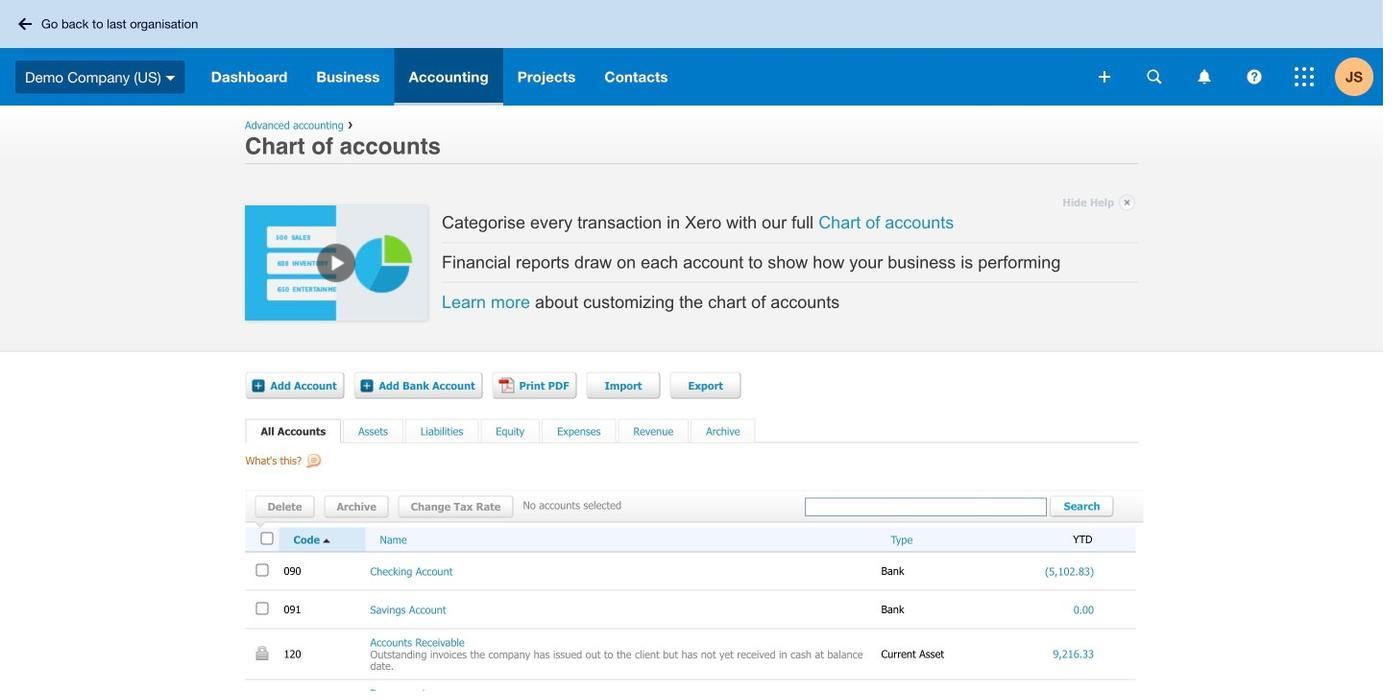 Task type: vqa. For each thing, say whether or not it's contained in the screenshot.
Find to the bottom
no



Task type: locate. For each thing, give the bounding box(es) containing it.
svg image
[[1295, 67, 1314, 86], [1198, 70, 1211, 84], [166, 76, 176, 80]]

None checkbox
[[261, 533, 273, 545], [256, 564, 269, 577], [256, 603, 269, 615], [261, 533, 273, 545], [256, 564, 269, 577], [256, 603, 269, 615]]

banner
[[0, 0, 1383, 106]]

2 horizontal spatial svg image
[[1295, 67, 1314, 86]]

svg image
[[18, 18, 32, 30], [1148, 70, 1162, 84], [1247, 70, 1262, 84], [1099, 71, 1111, 83]]

None text field
[[805, 498, 1047, 517]]



Task type: describe. For each thing, give the bounding box(es) containing it.
1 horizontal spatial svg image
[[1198, 70, 1211, 84]]

you cannot delete/archive system accounts. image
[[256, 646, 269, 661]]

0 horizontal spatial svg image
[[166, 76, 176, 80]]



